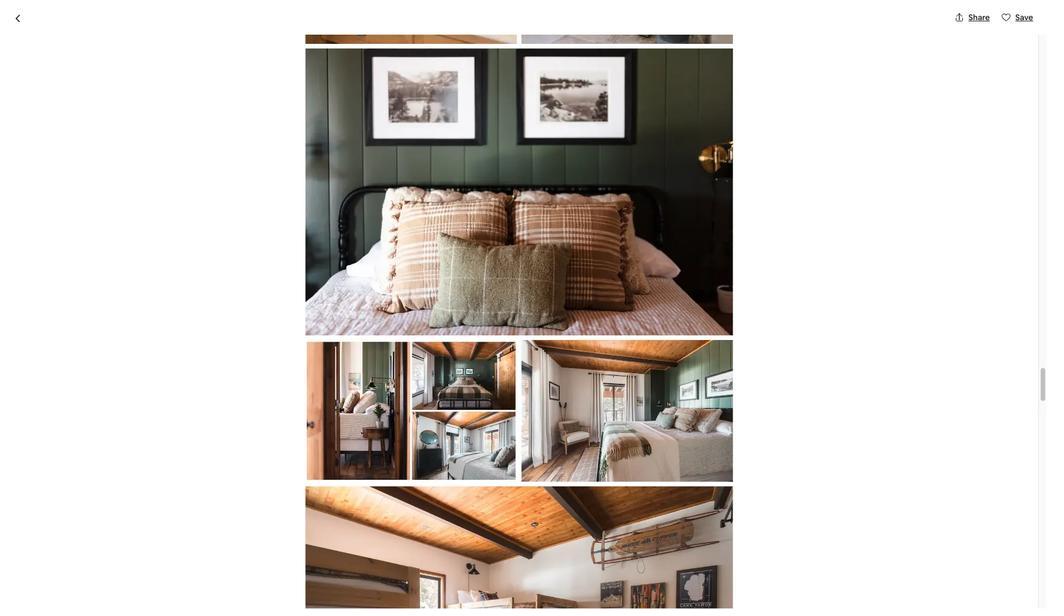 Task type: locate. For each thing, give the bounding box(es) containing it.
1 vertical spatial yet
[[770, 220, 782, 230]]

the left fee.
[[672, 370, 686, 382]]

all up granite
[[246, 421, 255, 433]]

renovated
[[252, 352, 296, 364]]

-
[[196, 241, 200, 253], [196, 269, 200, 281], [196, 283, 200, 294]]

heller inside the thoughtfully renovated and restored in 2023, the heller haus returns to tahoe with the rich character of a classic alpine lodge, while delivering refined modern appointments and stunning design allowing you to unwind after an exhilarating day on the slopes, or a an epic day out on the lake.
[[405, 352, 430, 364]]

0 vertical spatial redwood
[[407, 421, 446, 433]]

0 horizontal spatial 4
[[330, 241, 335, 253]]

- left fully
[[196, 269, 200, 281]]

0 horizontal spatial yet
[[438, 172, 452, 184]]

with inside the thoughtfully renovated and restored in 2023, the heller haus returns to tahoe with the rich character of a classic alpine lodge, while delivering refined modern appointments and stunning design allowing you to unwind after an exhilarating day on the slopes, or a an epic day out on the lake.
[[527, 352, 545, 364]]

be right won't
[[726, 220, 736, 230]]

gear,
[[443, 560, 464, 572]]

from
[[478, 449, 499, 461]]

fee down nights
[[681, 264, 695, 276]]

redwood inside greeted with the warmth of alder and redwoods, you can unload your gear as you enter the mudroom. shake the snow off your boots, unload your gear, and head inside the old growth redwood halls of heller haus.
[[229, 574, 268, 585]]

offers
[[292, 533, 327, 550]]

a up the "experienced,"
[[327, 66, 332, 78]]

1 vertical spatial traci
[[711, 359, 731, 370]]

| right the vintage at the left of the page
[[287, 130, 289, 142]]

this down retaining
[[321, 435, 337, 447]]

you
[[320, 380, 336, 391], [455, 463, 470, 475], [406, 546, 421, 558], [525, 546, 540, 558]]

0 vertical spatial with
[[299, 42, 315, 52]]

this for what this place offers
[[232, 533, 254, 550]]

0 horizontal spatial with
[[234, 546, 253, 558]]

rose,
[[210, 463, 232, 475]]

yet inside located in tahoe's storied west shore, the heller haus is the latest stayluxe rubicon offering, boasting majestic panoramic lake views, a rustic yet refined setting to enjoy a week on the slopes.
[[438, 172, 452, 184]]

haus up exhilarating
[[432, 352, 453, 364]]

1 inside bedroom 4 1 queen bed
[[389, 468, 393, 478]]

to left enjoy
[[519, 172, 528, 184]]

2 vertical spatial on
[[263, 393, 274, 405]]

you down views
[[455, 463, 470, 475]]

1 horizontal spatial with
[[299, 42, 315, 52]]

traci inside traci and benjamin is a superhost superhosts are experienced, highly rated hosts.
[[233, 66, 254, 78]]

0 vertical spatial refined
[[454, 172, 485, 184]]

the down beam
[[493, 435, 508, 447]]

fee right fee.
[[721, 370, 735, 382]]

are
[[277, 81, 289, 91]]

thoughtfully renovated and restored in 2023, the heller haus returns to tahoe with the rich character of a classic alpine lodge, while delivering refined modern appointments and stunning design allowing you to unwind after an exhilarating day on the slopes, or a an epic day out on the lake.
[[196, 352, 565, 405]]

1 horizontal spatial |
[[287, 130, 289, 142]]

1 horizontal spatial 4
[[432, 453, 437, 465]]

5 inside ~ 3000 sq ft luxury lodge - 5 bedrooms, 1 king, 3 queens, 4 twins bunks, (sleeps up to 12)
[[202, 241, 207, 253]]

what
[[196, 533, 229, 550]]

1 horizontal spatial that
[[361, 477, 379, 488]]

1 vertical spatial -
[[196, 269, 200, 281]]

1 horizontal spatial be
[[726, 220, 736, 230]]

so
[[419, 463, 428, 475]]

1 vertical spatial panoramic
[[405, 449, 450, 461]]

refined inside located in tahoe's storied west shore, the heller haus is the latest stayluxe rubicon offering, boasting majestic panoramic lake views, a rustic yet refined setting to enjoy a week on the slopes.
[[454, 172, 485, 184]]

yet
[[438, 172, 452, 184], [770, 220, 782, 230]]

1 vertical spatial this
[[321, 435, 337, 447]]

bed
[[420, 468, 435, 478]]

day
[[469, 380, 484, 391], [229, 393, 244, 405]]

cozy
[[339, 435, 359, 447]]

to inside located in tahoe's storied west shore, the heller haus is the latest stayluxe rubicon offering, boasting majestic panoramic lake views, a rustic yet refined setting to enjoy a week on the slopes.
[[519, 172, 528, 184]]

refined
[[454, 172, 485, 184], [428, 366, 459, 378]]

0 horizontal spatial in
[[233, 158, 241, 170]]

that down appear
[[361, 477, 379, 488]]

wood
[[284, 283, 308, 294]]

0 vertical spatial be
[[726, 220, 736, 230]]

benjamin for experienced,
[[276, 66, 316, 78]]

0 horizontal spatial haus
[[241, 477, 262, 488]]

0 vertical spatial on
[[221, 186, 232, 197]]

traci right fee.
[[711, 359, 731, 370]]

1 horizontal spatial benjamin
[[753, 359, 792, 370]]

lake
[[413, 564, 432, 576]]

you down alpine
[[320, 380, 336, 391]]

2 vertical spatial this
[[232, 533, 254, 550]]

that up vista
[[342, 463, 360, 475]]

this
[[739, 422, 753, 432], [321, 435, 337, 447], [232, 533, 254, 550]]

quintessential
[[291, 130, 366, 142]]

of
[[257, 366, 266, 378], [268, 449, 277, 461], [306, 546, 315, 558], [291, 574, 299, 585]]

- down ~
[[196, 241, 200, 253]]

classic
[[275, 366, 303, 378]]

an down the delivering
[[405, 380, 415, 391]]

and
[[256, 66, 274, 78], [733, 359, 751, 370]]

of up design
[[257, 366, 266, 378]]

3
[[286, 241, 291, 253], [516, 294, 520, 304]]

enjoy
[[530, 172, 553, 184]]

0 horizontal spatial be
[[406, 463, 417, 475]]

1 vertical spatial in
[[233, 158, 241, 170]]

mountain
[[416, 435, 457, 447]]

this left listing
[[739, 422, 753, 432]]

of up the sapphire
[[268, 449, 277, 461]]

tahoe inside the thoughtfully renovated and restored in 2023, the heller haus returns to tahoe with the rich character of a classic alpine lodge, while delivering refined modern appointments and stunning design allowing you to unwind after an exhilarating day on the slopes, or a an epic day out on the lake.
[[499, 352, 525, 364]]

5 right x
[[678, 244, 684, 255]]

burning
[[310, 283, 343, 294]]

boots,
[[362, 560, 389, 572]]

refined up exhilarating
[[428, 366, 459, 378]]

1 vertical spatial on
[[486, 380, 497, 391]]

$1,009 night
[[642, 79, 706, 96]]

vintage
[[246, 130, 285, 142]]

or
[[547, 380, 556, 391]]

1 vertical spatial all
[[257, 449, 266, 461]]

bedroom
[[389, 453, 430, 465]]

haus.
[[328, 574, 352, 585]]

for up soaring
[[231, 421, 244, 433]]

0 horizontal spatial an
[[196, 393, 207, 405]]

season
[[471, 477, 501, 488]]

1 horizontal spatial all
[[257, 449, 266, 461]]

service right covers
[[688, 370, 719, 382]]

on
[[221, 186, 232, 197], [486, 380, 497, 391], [263, 393, 274, 405]]

this up the mudroom.
[[232, 533, 254, 550]]

1 horizontal spatial yet
[[770, 220, 782, 230]]

0 horizontal spatial this
[[232, 533, 254, 550]]

benjamin inside traci and benjamin is a superhost superhosts are experienced, highly rated hosts.
[[276, 66, 316, 78]]

is inside traci and benjamin is a superhost superhosts are experienced, highly rated hosts.
[[318, 66, 325, 78]]

0 horizontal spatial 3
[[286, 241, 291, 253]]

share
[[969, 12, 991, 23]]

2 horizontal spatial in
[[354, 352, 362, 364]]

1 horizontal spatial haus
[[405, 158, 426, 170]]

is up from
[[485, 435, 491, 447]]

2 - from the top
[[196, 269, 200, 281]]

and inside - fully equipped gourmet kitchen - granite hearth and wood burning fireplace
[[266, 283, 282, 294]]

rubicon up almost
[[501, 449, 535, 461]]

heller down snow on the left bottom of page
[[301, 574, 326, 585]]

heller inside greeted with the warmth of alder and redwoods, you can unload your gear as you enter the mudroom. shake the snow off your boots, unload your gear, and head inside the old growth redwood halls of heller haus.
[[301, 574, 326, 585]]

1 horizontal spatial 1
[[389, 468, 393, 478]]

traci inside traci and benjamin covers the service fee for their guests.
[[711, 359, 731, 370]]

where you'll sleep region
[[192, 290, 771, 483]]

$1,009 left x
[[642, 244, 670, 255]]

0 vertical spatial 1
[[257, 241, 261, 253]]

heller down rose,
[[215, 477, 239, 488]]

1 vertical spatial tahoe
[[300, 449, 326, 461]]

unwind
[[349, 380, 380, 391]]

be
[[726, 220, 736, 230], [406, 463, 417, 475]]

- inside ~ 3000 sq ft luxury lodge - 5 bedrooms, 1 king, 3 queens, 4 twins bunks, (sleeps up to 12)
[[196, 241, 200, 253]]

your down can
[[422, 560, 441, 572]]

0 horizontal spatial traci
[[233, 66, 254, 78]]

sapphire
[[253, 463, 289, 475]]

2 horizontal spatial with
[[527, 352, 545, 364]]

0 vertical spatial this
[[739, 422, 753, 432]]

1 vertical spatial unload
[[391, 560, 420, 572]]

1 horizontal spatial service
[[688, 370, 719, 382]]

haus down the sapphire
[[241, 477, 262, 488]]

haus for is
[[405, 158, 426, 170]]

rubicon up enjoy
[[519, 158, 553, 170]]

1 $1,009 from the top
[[642, 79, 681, 96]]

heller inside located in tahoe's storied west shore, the heller haus is the latest stayluxe rubicon offering, boasting majestic panoramic lake views, a rustic yet refined setting to enjoy a week on the slopes.
[[378, 158, 403, 170]]

rubicon inside located in tahoe's storied west shore, the heller haus is the latest stayluxe rubicon offering, boasting majestic panoramic lake views, a rustic yet refined setting to enjoy a week on the slopes.
[[519, 158, 553, 170]]

0 vertical spatial -
[[196, 241, 200, 253]]

3 right / on the top of page
[[516, 294, 520, 304]]

almost
[[498, 463, 527, 475]]

0 vertical spatial all
[[246, 421, 255, 433]]

this for report this listing
[[739, 422, 753, 432]]

spacious
[[377, 435, 414, 447]]

0 vertical spatial traci
[[233, 66, 254, 78]]

your down fireplace,
[[279, 449, 298, 461]]

heller up the delivering
[[405, 352, 430, 364]]

tahoe down almost
[[503, 477, 529, 488]]

tahoe up 'blue'
[[300, 449, 326, 461]]

basecamp
[[196, 449, 241, 461]]

haus up 'rustic'
[[405, 158, 426, 170]]

0 horizontal spatial 1
[[257, 241, 261, 253]]

your up haus.
[[341, 560, 360, 572]]

4 right so
[[432, 453, 437, 465]]

0 vertical spatial 4
[[330, 241, 335, 253]]

panoramic up so
[[405, 449, 450, 461]]

0 horizontal spatial 5
[[202, 241, 207, 253]]

1 vertical spatial 1
[[389, 468, 393, 478]]

and right rose,
[[234, 463, 251, 475]]

allowing
[[284, 380, 318, 391]]

1 vertical spatial benjamin
[[753, 359, 792, 370]]

to
[[519, 172, 528, 184], [437, 241, 446, 253], [488, 352, 497, 364], [338, 380, 347, 391], [560, 449, 569, 461], [394, 463, 404, 475]]

in inside located in tahoe's storied west shore, the heller haus is the latest stayluxe rubicon offering, boasting majestic panoramic lake views, a rustic yet refined setting to enjoy a week on the slopes.
[[233, 158, 241, 170]]

0 vertical spatial 3
[[286, 241, 291, 253]]

an left epic
[[196, 393, 207, 405]]

this inside a home for all seasons, and retaining its gorgeous redwood post and beam architecture and soaring granite fireplace, this cozy but spacious mountain lodge is the perfect basecamp for all of your tahoe adventures. enjoy panoramic views from rubicon peak to mt rose, and sapphire blue waters that appear to be so close you could almost reach it. the heller haus is perched atop a vista that allows for a truly four season tahoe experience.
[[321, 435, 337, 447]]

the left old
[[534, 560, 548, 572]]

week
[[196, 186, 219, 197]]

0 horizontal spatial unload
[[391, 560, 420, 572]]

equipped
[[223, 269, 264, 281]]

3 inside where you'll sleep region
[[516, 294, 520, 304]]

1 | from the left
[[242, 130, 244, 142]]

0 vertical spatial an
[[405, 380, 415, 391]]

1 horizontal spatial unload
[[440, 546, 469, 558]]

a right enjoy
[[555, 172, 560, 184]]

haus inside the thoughtfully renovated and restored in 2023, the heller haus returns to tahoe with the rich character of a classic alpine lodge, while delivering refined modern appointments and stunning design allowing you to unwind after an exhilarating day on the slopes, or a an epic day out on the lake.
[[432, 352, 453, 364]]

check
[[233, 42, 257, 52]]

0 horizontal spatial on
[[221, 186, 232, 197]]

unload down redwoods,
[[391, 560, 420, 572]]

1 vertical spatial rubicon
[[501, 449, 535, 461]]

redwood down the mudroom.
[[229, 574, 268, 585]]

1 - from the top
[[196, 241, 200, 253]]

service right no
[[656, 359, 687, 370]]

a blissful sanctuary where comfort meets style. our new queen bed invites you to sink into a peaceful slumber, while the elegant wall sconces emit a warm glow, casting a cozy ambiance and completing the perfect retreat for rest and relaxation. image
[[306, 49, 734, 335], [306, 49, 734, 335], [196, 322, 380, 445], [196, 322, 380, 445], [306, 340, 517, 482], [306, 340, 517, 482], [522, 340, 734, 482], [522, 340, 734, 482]]

0 horizontal spatial fee
[[681, 264, 695, 276]]

inside
[[507, 560, 532, 572]]

2 horizontal spatial on
[[486, 380, 497, 391]]

all down granite
[[257, 449, 266, 461]]

sleep
[[273, 292, 304, 309]]

0 vertical spatial haus
[[405, 158, 426, 170]]

- left the granite at the top left
[[196, 283, 200, 294]]

heller up the views,
[[378, 158, 403, 170]]

nights
[[686, 244, 712, 255]]

2 vertical spatial -
[[196, 283, 200, 294]]

stayluxe
[[478, 158, 517, 170]]

home
[[205, 421, 229, 433]]

with up appointments at bottom
[[527, 352, 545, 364]]

2 horizontal spatial this
[[739, 422, 753, 432]]

1 horizontal spatial traci
[[711, 359, 731, 370]]

to right up
[[437, 241, 446, 253]]

0 vertical spatial benjamin
[[276, 66, 316, 78]]

0 horizontal spatial day
[[229, 393, 244, 405]]

refined for yet
[[454, 172, 485, 184]]

night
[[684, 83, 706, 94]]

0 horizontal spatial redwood
[[229, 574, 268, 585]]

0 vertical spatial panoramic
[[311, 172, 357, 184]]

1 vertical spatial an
[[196, 393, 207, 405]]

benjamin inside traci and benjamin covers the service fee for their guests.
[[753, 359, 792, 370]]

reserve button
[[642, 183, 828, 210]]

relax in the spacious luxury of our room as you gaze out at the serene lake and lush greenery beyond. let the calming ambiance wash over you and rejuvenate your mind and body. experience the ultimate in relaxation and natural beauty. image
[[389, 322, 573, 445], [389, 322, 573, 445]]

is inside located in tahoe's storied west shore, the heller haus is the latest stayluxe rubicon offering, boasting majestic panoramic lake views, a rustic yet refined setting to enjoy a week on the slopes.
[[428, 158, 434, 170]]

fireplace,
[[280, 435, 319, 447]]

majestic
[[196, 130, 240, 142]]

1 vertical spatial redwood
[[229, 574, 268, 585]]

the up growth
[[196, 560, 211, 572]]

in left 2023,
[[354, 352, 362, 364]]

a left vista
[[332, 477, 337, 488]]

to up allows
[[394, 463, 404, 475]]

1 vertical spatial 4
[[432, 453, 437, 465]]

returns
[[455, 352, 486, 364]]

1 horizontal spatial panoramic
[[405, 449, 450, 461]]

$1,009 for $1,009 x 5 nights
[[642, 244, 670, 255]]

0 horizontal spatial panoramic
[[311, 172, 357, 184]]

traci for superhosts
[[233, 66, 254, 78]]

where
[[196, 292, 236, 309]]

charged
[[737, 220, 768, 230]]

1 horizontal spatial 5
[[678, 244, 684, 255]]

0 vertical spatial $1,009
[[642, 79, 681, 96]]

and up superhosts at the top
[[256, 66, 274, 78]]

2 vertical spatial in
[[354, 352, 362, 364]]

that
[[342, 463, 360, 475], [361, 477, 379, 488]]

1 vertical spatial $1,009
[[642, 244, 670, 255]]

1 vertical spatial haus
[[432, 352, 453, 364]]

majestic
[[273, 172, 309, 184]]

experienced,
[[291, 81, 339, 91]]

haus inside located in tahoe's storied west shore, the heller haus is the latest stayluxe rubicon offering, boasting majestic panoramic lake views, a rustic yet refined setting to enjoy a week on the slopes.
[[405, 158, 426, 170]]

be inside a home for all seasons, and retaining its gorgeous redwood post and beam architecture and soaring granite fireplace, this cozy but spacious mountain lodge is the perfect basecamp for all of your tahoe adventures. enjoy panoramic views from rubicon peak to mt rose, and sapphire blue waters that appear to be so close you could almost reach it. the heller haus is perched atop a vista that allows for a truly four season tahoe experience.
[[406, 463, 417, 475]]

1 left king,
[[257, 241, 261, 253]]

2 vertical spatial with
[[234, 546, 253, 558]]

1 vertical spatial refined
[[428, 366, 459, 378]]

to inside ~ 3000 sq ft luxury lodge - 5 bedrooms, 1 king, 3 queens, 4 twins bunks, (sleeps up to 12)
[[437, 241, 446, 253]]

1 vertical spatial with
[[527, 352, 545, 364]]

for down so
[[409, 477, 421, 488]]

yet right 'rustic'
[[438, 172, 452, 184]]

the down warmth
[[286, 560, 301, 572]]

a inside traci and benjamin is a superhost superhosts are experienced, highly rated hosts.
[[327, 66, 332, 78]]

and inside traci and benjamin is a superhost superhosts are experienced, highly rated hosts.
[[256, 66, 274, 78]]

dialog
[[0, 0, 1048, 609]]

1 horizontal spatial and
[[733, 359, 751, 370]]

on down design
[[263, 393, 274, 405]]

service inside traci and benjamin covers the service fee for their guests.
[[688, 370, 719, 382]]

and up fireplace,
[[295, 421, 311, 433]]

double the fun, double the beds, and double the memories made in this cozy kids' room! image
[[306, 486, 734, 609], [306, 486, 734, 609]]

0 vertical spatial and
[[256, 66, 274, 78]]

day down "stunning" at bottom left
[[229, 393, 244, 405]]

1 horizontal spatial in
[[290, 42, 297, 52]]

tahoe's
[[243, 158, 275, 170]]

for inside traci and benjamin covers the service fee for their guests.
[[737, 370, 749, 382]]

3000
[[204, 227, 226, 239]]

x
[[672, 244, 676, 255]]

1 vertical spatial fee
[[721, 370, 735, 382]]

and up lodge
[[469, 421, 485, 433]]

4 inside ~ 3000 sq ft luxury lodge - 5 bedrooms, 1 king, 3 queens, 4 twins bunks, (sleeps up to 12)
[[330, 241, 335, 253]]

all
[[246, 421, 255, 433], [257, 449, 266, 461]]

$1,009 for $1,009 night
[[642, 79, 681, 96]]

1 vertical spatial 3
[[516, 294, 520, 304]]

experience a blissful escape in our luxurious bathroom where rustic refinement meets modern elegance in every detail, from the elegant bathtub to the sleek hardware, which exudes beauty and comfort. image
[[306, 0, 517, 44], [306, 0, 517, 44], [522, 0, 734, 44], [522, 0, 734, 44]]

reach
[[529, 463, 553, 475]]

4
[[330, 241, 335, 253], [432, 453, 437, 465]]

1 vertical spatial be
[[406, 463, 417, 475]]

and for superhosts
[[256, 66, 274, 78]]

on down modern
[[486, 380, 497, 391]]

0 vertical spatial rubicon
[[519, 158, 553, 170]]

1 vertical spatial that
[[361, 477, 379, 488]]

taxes
[[697, 304, 720, 316]]

0 horizontal spatial benjamin
[[276, 66, 316, 78]]

and left their
[[733, 359, 751, 370]]

sq
[[228, 227, 238, 239]]

traci
[[233, 66, 254, 78], [711, 359, 731, 370]]

greeted
[[196, 546, 232, 558]]

refined for delivering
[[428, 366, 459, 378]]

in up boasting
[[233, 158, 241, 170]]

$1,009 x 5 nights
[[642, 244, 712, 255]]

haus inside a home for all seasons, and retaining its gorgeous redwood post and beam architecture and soaring granite fireplace, this cozy but spacious mountain lodge is the perfect basecamp for all of your tahoe adventures. enjoy panoramic views from rubicon peak to mt rose, and sapphire blue waters that appear to be so close you could almost reach it. the heller haus is perched atop a vista that allows for a truly four season tahoe experience.
[[241, 477, 262, 488]]

blue
[[291, 463, 310, 475]]

your
[[279, 449, 298, 461], [471, 546, 490, 558], [341, 560, 360, 572], [422, 560, 441, 572]]

0 vertical spatial tahoe
[[499, 352, 525, 364]]

total before taxes
[[642, 304, 720, 316]]

on down offering,
[[221, 186, 232, 197]]

benjamin for their
[[753, 359, 792, 370]]

in right the yourself
[[290, 42, 297, 52]]

3 down lodge
[[286, 241, 291, 253]]

hosts.
[[386, 81, 410, 91]]

with
[[299, 42, 315, 52], [527, 352, 545, 364], [234, 546, 253, 558]]

1 vertical spatial and
[[733, 359, 751, 370]]

0 horizontal spatial and
[[256, 66, 274, 78]]

rich
[[196, 366, 212, 378]]

refined inside the thoughtfully renovated and restored in 2023, the heller haus returns to tahoe with the rich character of a classic alpine lodge, while delivering refined modern appointments and stunning design allowing you to unwind after an exhilarating day on the slopes, or a an epic day out on the lake.
[[428, 366, 459, 378]]

and inside traci and benjamin covers the service fee for their guests.
[[733, 359, 751, 370]]

no service fee.
[[642, 359, 706, 370]]

2 vertical spatial haus
[[241, 477, 262, 488]]

is up the "experienced,"
[[318, 66, 325, 78]]

$1,009 left the night
[[642, 79, 681, 96]]

| left the vintage at the left of the page
[[242, 130, 244, 142]]

1 horizontal spatial 3
[[516, 294, 520, 304]]

0 horizontal spatial all
[[246, 421, 255, 433]]

be left so
[[406, 463, 417, 475]]

0 horizontal spatial service
[[656, 359, 687, 370]]

2 $1,009 from the top
[[642, 244, 670, 255]]

1 horizontal spatial this
[[321, 435, 337, 447]]



Task type: describe. For each thing, give the bounding box(es) containing it.
traci and benjamin is a superhost superhosts are experienced, highly rated hosts.
[[233, 66, 410, 91]]

and for fee
[[733, 359, 751, 370]]

in inside the thoughtfully renovated and restored in 2023, the heller haus returns to tahoe with the rich character of a classic alpine lodge, while delivering refined modern appointments and stunning design allowing you to unwind after an exhilarating day on the slopes, or a an epic day out on the lake.
[[354, 352, 362, 364]]

storied
[[277, 158, 307, 170]]

traci for fee
[[711, 359, 731, 370]]

heller inside a home for all seasons, and retaining its gorgeous redwood post and beam architecture and soaring granite fireplace, this cozy but spacious mountain lodge is the perfect basecamp for all of your tahoe adventures. enjoy panoramic views from rubicon peak to mt rose, and sapphire blue waters that appear to be so close you could almost reach it. the heller haus is perched atop a vista that allows for a truly four season tahoe experience.
[[215, 477, 239, 488]]

and right "alder"
[[340, 546, 357, 558]]

views
[[452, 449, 476, 461]]

place
[[256, 533, 289, 550]]

located in tahoe's storied west shore, the heller haus is the latest stayluxe rubicon offering, boasting majestic panoramic lake views, a rustic yet refined setting to enjoy a week on the slopes.
[[196, 158, 562, 197]]

the left lake.
[[276, 393, 290, 405]]

west
[[309, 158, 331, 170]]

bedroom 4 1 queen bed
[[389, 453, 437, 478]]

the up "shake"
[[255, 546, 269, 558]]

a
[[196, 421, 203, 433]]

redwoods,
[[359, 546, 404, 558]]

on inside located in tahoe's storied west shore, the heller haus is the latest stayluxe rubicon offering, boasting majestic panoramic lake views, a rustic yet refined setting to enjoy a week on the slopes.
[[221, 186, 232, 197]]

gorgeous
[[365, 421, 405, 433]]

listing
[[755, 422, 777, 432]]

gear
[[492, 546, 512, 558]]

haus for returns
[[432, 352, 453, 364]]

greeted with the warmth of alder and redwoods, you can unload your gear as you enter the mudroom. shake the snow off your boots, unload your gear, and head inside the old growth redwood halls of heller haus.
[[196, 546, 567, 585]]

1 horizontal spatial an
[[405, 380, 415, 391]]

stunning
[[214, 380, 251, 391]]

could
[[472, 463, 496, 475]]

lake view
[[413, 564, 454, 576]]

waters
[[312, 463, 340, 475]]

shore,
[[333, 158, 360, 170]]

their
[[751, 370, 771, 382]]

1 inside ~ 3000 sq ft luxury lodge - 5 bedrooms, 1 king, 3 queens, 4 twins bunks, (sleeps up to 12)
[[257, 241, 261, 253]]

1 horizontal spatial on
[[263, 393, 274, 405]]

0 vertical spatial unload
[[440, 546, 469, 558]]

of up snow on the left bottom of page
[[306, 546, 315, 558]]

growth
[[196, 574, 227, 585]]

with inside greeted with the warmth of alder and redwoods, you can unload your gear as you enter the mudroom. shake the snow off your boots, unload your gear, and head inside the old growth redwood halls of heller haus.
[[234, 546, 253, 558]]

mudroom.
[[213, 560, 257, 572]]

you won't be charged yet
[[688, 220, 782, 230]]

architecture
[[514, 421, 566, 433]]

the left keypad.
[[316, 42, 329, 52]]

fully
[[202, 269, 221, 281]]

fee inside traci and benjamin covers the service fee for their guests.
[[721, 370, 735, 382]]

reserve
[[718, 191, 752, 202]]

0 vertical spatial day
[[469, 380, 484, 391]]

lodge
[[459, 435, 483, 447]]

redwood inside a home for all seasons, and retaining its gorgeous redwood post and beam architecture and soaring granite fireplace, this cozy but spacious mountain lodge is the perfect basecamp for all of your tahoe adventures. enjoy panoramic views from rubicon peak to mt rose, and sapphire blue waters that appear to be so close you could almost reach it. the heller haus is perched atop a vista that allows for a truly four season tahoe experience.
[[407, 421, 446, 433]]

to up modern
[[488, 352, 497, 364]]

epic
[[209, 393, 227, 405]]

your inside a home for all seasons, and retaining its gorgeous redwood post and beam architecture and soaring granite fireplace, this cozy but spacious mountain lodge is the perfect basecamp for all of your tahoe adventures. enjoy panoramic views from rubicon peak to mt rose, and sapphire blue waters that appear to be so close you could almost reach it. the heller haus is perched atop a vista that allows for a truly four season tahoe experience.
[[279, 449, 298, 461]]

allows
[[381, 477, 407, 488]]

and down the a
[[196, 435, 212, 447]]

close
[[430, 463, 453, 475]]

bunks,
[[362, 241, 390, 253]]

and up alpine
[[298, 352, 314, 364]]

a down so
[[423, 477, 428, 488]]

dialog containing share
[[0, 0, 1048, 609]]

the up 'or'
[[547, 352, 562, 364]]

3 inside ~ 3000 sq ft luxury lodge - 5 bedrooms, 1 king, 3 queens, 4 twins bunks, (sleeps up to 12)
[[286, 241, 291, 253]]

and right gear,
[[466, 560, 482, 572]]

design
[[253, 380, 282, 391]]

hearth
[[236, 283, 264, 294]]

is down the sapphire
[[264, 477, 271, 488]]

panoramic inside a home for all seasons, and retaining its gorgeous redwood post and beam architecture and soaring granite fireplace, this cozy but spacious mountain lodge is the perfect basecamp for all of your tahoe adventures. enjoy panoramic views from rubicon peak to mt rose, and sapphire blue waters that appear to be so close you could almost reach it. the heller haus is perched atop a vista that allows for a truly four season tahoe experience.
[[405, 449, 450, 461]]

you right as
[[525, 546, 540, 558]]

to down lodge,
[[338, 380, 347, 391]]

the down boasting
[[234, 186, 248, 197]]

rubicon inside a home for all seasons, and retaining its gorgeous redwood post and beam architecture and soaring granite fireplace, this cozy but spacious mountain lodge is the perfect basecamp for all of your tahoe adventures. enjoy panoramic views from rubicon peak to mt rose, and sapphire blue waters that appear to be so close you could almost reach it. the heller haus is perched atop a vista that allows for a truly four season tahoe experience.
[[501, 449, 535, 461]]

queens,
[[293, 241, 328, 253]]

rustic
[[413, 172, 436, 184]]

bedrooms,
[[209, 241, 255, 253]]

the up lake
[[362, 158, 376, 170]]

wifi
[[413, 587, 429, 599]]

/
[[511, 294, 514, 304]]

of inside a home for all seasons, and retaining its gorgeous redwood post and beam architecture and soaring granite fireplace, this cozy but spacious mountain lodge is the perfect basecamp for all of your tahoe adventures. enjoy panoramic views from rubicon peak to mt rose, and sapphire blue waters that appear to be so close you could almost reach it. the heller haus is perched atop a vista that allows for a truly four season tahoe experience.
[[268, 449, 277, 461]]

3 - from the top
[[196, 283, 200, 294]]

granite
[[248, 435, 278, 447]]

2023,
[[364, 352, 387, 364]]

you inside a home for all seasons, and retaining its gorgeous redwood post and beam architecture and soaring granite fireplace, this cozy but spacious mountain lodge is the perfect basecamp for all of your tahoe adventures. enjoy panoramic views from rubicon peak to mt rose, and sapphire blue waters that appear to be so close you could almost reach it. the heller haus is perched atop a vista that allows for a truly four season tahoe experience.
[[455, 463, 470, 475]]

king,
[[263, 241, 284, 253]]

you inside the thoughtfully renovated and restored in 2023, the heller haus returns to tahoe with the rich character of a classic alpine lodge, while delivering refined modern appointments and stunning design allowing you to unwind after an exhilarating day on the slopes, or a an epic day out on the lake.
[[320, 380, 336, 391]]

2
[[504, 294, 509, 304]]

2 | from the left
[[287, 130, 289, 142]]

truly
[[430, 477, 450, 488]]

share button
[[951, 8, 995, 27]]

you left can
[[406, 546, 421, 558]]

the inside traci and benjamin covers the service fee for their guests.
[[672, 370, 686, 382]]

the
[[196, 477, 213, 488]]

character
[[214, 366, 255, 378]]

of inside the thoughtfully renovated and restored in 2023, the heller haus returns to tahoe with the rich character of a classic alpine lodge, while delivering refined modern appointments and stunning design allowing you to unwind after an exhilarating day on the slopes, or a an epic day out on the lake.
[[257, 366, 266, 378]]

cleaning
[[642, 264, 679, 276]]

panoramic inside located in tahoe's storied west shore, the heller haus is the latest stayluxe rubicon offering, boasting majestic panoramic lake views, a rustic yet refined setting to enjoy a week on the slopes.
[[311, 172, 357, 184]]

save
[[1016, 12, 1034, 23]]

your up head
[[471, 546, 490, 558]]

0 vertical spatial that
[[342, 463, 360, 475]]

old
[[550, 560, 563, 572]]

of right halls
[[291, 574, 299, 585]]

1 vertical spatial day
[[229, 393, 244, 405]]

warmth
[[271, 546, 304, 558]]

keypad.
[[331, 42, 360, 52]]

0 vertical spatial fee
[[681, 264, 695, 276]]

the up the delivering
[[389, 352, 403, 364]]

tahoe
[[368, 130, 399, 142]]

granite
[[202, 283, 234, 294]]

exhilarating
[[417, 380, 467, 391]]

located
[[196, 158, 231, 170]]

the left latest
[[436, 158, 450, 170]]

alpine
[[305, 366, 330, 378]]

a down renovated
[[268, 366, 273, 378]]

boasting
[[234, 172, 271, 184]]

2 vertical spatial tahoe
[[503, 477, 529, 488]]

but
[[361, 435, 375, 447]]

can
[[423, 546, 438, 558]]

4 inside bedroom 4 1 queen bed
[[432, 453, 437, 465]]

for down granite
[[243, 449, 255, 461]]

enter
[[542, 546, 565, 558]]

modern
[[461, 366, 495, 378]]

2 / 3
[[504, 294, 520, 304]]

yourself
[[259, 42, 289, 52]]

lake.
[[292, 393, 311, 405]]

fee.
[[689, 359, 706, 370]]

off
[[327, 560, 339, 572]]

and down rich
[[196, 380, 212, 391]]

a left 'rustic'
[[406, 172, 411, 184]]

won't
[[703, 220, 724, 230]]

twins
[[338, 241, 360, 253]]

atop
[[311, 477, 330, 488]]

the inside a home for all seasons, and retaining its gorgeous redwood post and beam architecture and soaring granite fireplace, this cozy but spacious mountain lodge is the perfect basecamp for all of your tahoe adventures. enjoy panoramic views from rubicon peak to mt rose, and sapphire blue waters that appear to be so close you could almost reach it. the heller haus is perched atop a vista that allows for a truly four season tahoe experience.
[[493, 435, 508, 447]]

~ 3000 sq ft luxury lodge - 5 bedrooms, 1 king, 3 queens, 4 twins bunks, (sleeps up to 12)
[[196, 227, 460, 253]]

lodge,
[[332, 366, 359, 378]]

delivering
[[385, 366, 426, 378]]

snow
[[303, 560, 325, 572]]

~
[[196, 227, 202, 239]]

save button
[[998, 8, 1039, 27]]

cleaning fee button
[[642, 264, 695, 276]]

to up the it.
[[560, 449, 569, 461]]

before
[[665, 304, 695, 316]]

the left 'slopes,'
[[499, 380, 513, 391]]

soaring
[[214, 435, 246, 447]]

superhosts
[[233, 81, 275, 91]]

a right 'or'
[[558, 380, 563, 391]]



Task type: vqa. For each thing, say whether or not it's contained in the screenshot.
the middle CITY,
no



